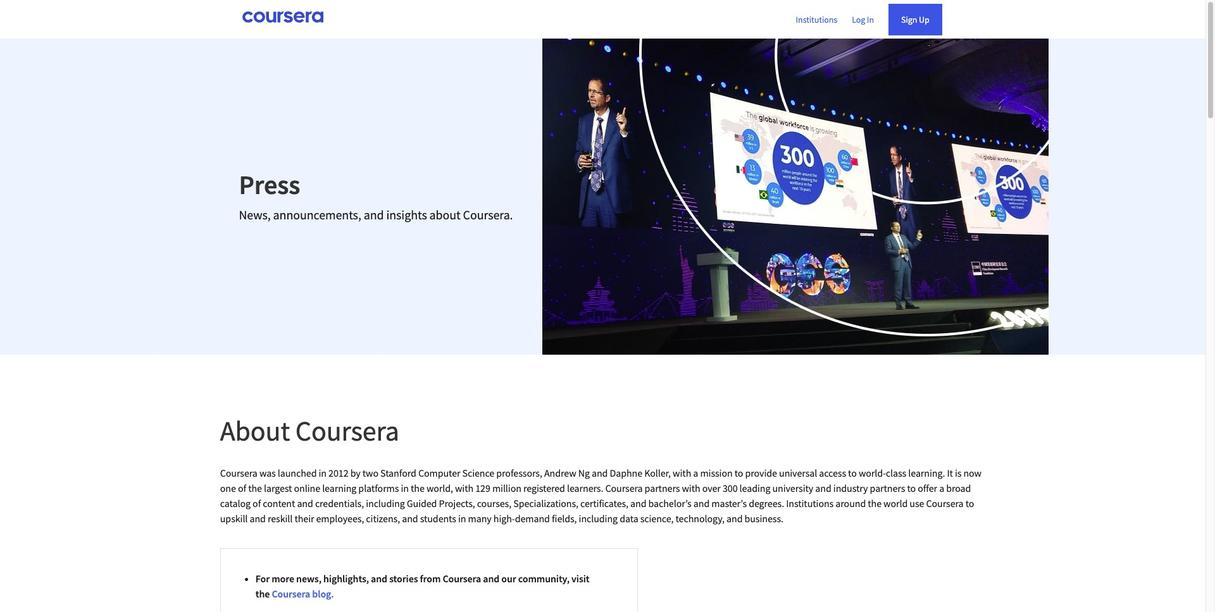 Task type: locate. For each thing, give the bounding box(es) containing it.
two
[[362, 467, 378, 480]]

0 horizontal spatial a
[[693, 467, 698, 480]]

institutions down university on the bottom right of page
[[786, 498, 834, 510]]

a right offer
[[939, 482, 944, 495]]

institutions link
[[796, 9, 837, 30]]

with up projects,
[[455, 482, 473, 495]]

institutions left log
[[796, 14, 837, 25]]

partners up world
[[870, 482, 905, 495]]

mission
[[700, 467, 733, 480]]

world
[[884, 498, 908, 510]]

0 vertical spatial a
[[693, 467, 698, 480]]

the down was
[[248, 482, 262, 495]]

platforms
[[358, 482, 399, 495]]

to up industry
[[848, 467, 857, 480]]

coursera image
[[242, 11, 323, 23]]

partners down koller,
[[645, 482, 680, 495]]

129
[[475, 482, 490, 495]]

0 horizontal spatial including
[[366, 498, 405, 510]]

online
[[294, 482, 320, 495]]

1 horizontal spatial in
[[401, 482, 409, 495]]

0 vertical spatial in
[[319, 467, 327, 480]]

largest
[[264, 482, 292, 495]]

of
[[238, 482, 246, 495], [253, 498, 261, 510]]

and down access
[[815, 482, 831, 495]]

sign
[[901, 14, 917, 25]]

1 horizontal spatial partners
[[870, 482, 905, 495]]

now
[[963, 467, 982, 480]]

0 horizontal spatial partners
[[645, 482, 680, 495]]

sign up
[[901, 14, 929, 25]]

in down stanford
[[401, 482, 409, 495]]

about
[[220, 414, 290, 449]]

in left 2012
[[319, 467, 327, 480]]

1 vertical spatial including
[[579, 513, 618, 525]]

and left reskill
[[250, 513, 266, 525]]

projects,
[[439, 498, 475, 510]]

leading
[[740, 482, 770, 495]]

1 vertical spatial of
[[253, 498, 261, 510]]

community,
[[518, 573, 570, 586]]

1 partners from the left
[[645, 482, 680, 495]]

access
[[819, 467, 846, 480]]

in
[[319, 467, 327, 480], [401, 482, 409, 495], [458, 513, 466, 525]]

to
[[735, 467, 743, 480], [848, 467, 857, 480], [907, 482, 916, 495], [965, 498, 974, 510]]

credentials,
[[315, 498, 364, 510]]

from
[[420, 573, 441, 586]]

provide
[[745, 467, 777, 480]]

institutions
[[796, 14, 837, 25], [786, 498, 834, 510]]

and down guided at left bottom
[[402, 513, 418, 525]]

0 vertical spatial institutions
[[796, 14, 837, 25]]

press news, announcements, and insights about coursera.
[[239, 168, 513, 223]]

world-
[[859, 467, 886, 480]]

coursera
[[295, 414, 399, 449], [220, 467, 257, 480], [605, 482, 643, 495], [926, 498, 964, 510], [443, 573, 481, 586], [272, 588, 310, 601]]

1 horizontal spatial including
[[579, 513, 618, 525]]

including up citizens,
[[366, 498, 405, 510]]

announcements,
[[273, 207, 361, 223]]

of right 'catalog'
[[253, 498, 261, 510]]

news,
[[239, 207, 271, 223]]

2 vertical spatial in
[[458, 513, 466, 525]]

the down for
[[256, 588, 270, 601]]

0 vertical spatial of
[[238, 482, 246, 495]]

including
[[366, 498, 405, 510], [579, 513, 618, 525]]

coursera right from
[[443, 573, 481, 586]]

a
[[693, 467, 698, 480], [939, 482, 944, 495]]

with
[[673, 467, 691, 480], [455, 482, 473, 495], [682, 482, 700, 495]]

and up their
[[297, 498, 313, 510]]

the left world
[[868, 498, 882, 510]]

insights
[[386, 207, 427, 223]]

coursera.
[[463, 207, 513, 223]]

it
[[947, 467, 953, 480]]

of right 'one' on the bottom of the page
[[238, 482, 246, 495]]

degrees.
[[749, 498, 784, 510]]

data
[[620, 513, 638, 525]]

log
[[852, 14, 865, 25]]

blog.
[[312, 588, 334, 601]]

and left insights
[[364, 207, 384, 223]]

citizens,
[[366, 513, 400, 525]]

technology,
[[676, 513, 725, 525]]

1 horizontal spatial a
[[939, 482, 944, 495]]

stories
[[389, 573, 418, 586]]

to down broad
[[965, 498, 974, 510]]

the
[[248, 482, 262, 495], [411, 482, 425, 495], [868, 498, 882, 510], [256, 588, 270, 601]]

ng
[[578, 467, 590, 480]]

0 horizontal spatial in
[[319, 467, 327, 480]]

about
[[429, 207, 461, 223]]

1 vertical spatial institutions
[[786, 498, 834, 510]]

daphne
[[610, 467, 642, 480]]

and
[[364, 207, 384, 223], [592, 467, 608, 480], [815, 482, 831, 495], [297, 498, 313, 510], [630, 498, 646, 510], [693, 498, 710, 510], [250, 513, 266, 525], [402, 513, 418, 525], [727, 513, 743, 525], [371, 573, 387, 586], [483, 573, 499, 586]]

0 horizontal spatial of
[[238, 482, 246, 495]]

more
[[272, 573, 294, 586]]

including down certificates,
[[579, 513, 618, 525]]

and inside the press news, announcements, and insights about coursera.
[[364, 207, 384, 223]]

in down projects,
[[458, 513, 466, 525]]

partners
[[645, 482, 680, 495], [870, 482, 905, 495]]

news,
[[296, 573, 321, 586]]

1 vertical spatial a
[[939, 482, 944, 495]]

for
[[256, 573, 270, 586]]

a left mission
[[693, 467, 698, 480]]

certificates,
[[580, 498, 628, 510]]

coursera inside for more news, highlights, and stories from coursera and our community, visit the
[[443, 573, 481, 586]]



Task type: vqa. For each thing, say whether or not it's contained in the screenshot.
third NOVEMBER from the top
no



Task type: describe. For each thing, give the bounding box(es) containing it.
300
[[723, 482, 738, 495]]

use
[[910, 498, 924, 510]]

science,
[[640, 513, 674, 525]]

over
[[702, 482, 721, 495]]

about coursera
[[220, 414, 399, 449]]

content
[[263, 498, 295, 510]]

0 vertical spatial including
[[366, 498, 405, 510]]

upskill
[[220, 513, 248, 525]]

broad
[[946, 482, 971, 495]]

the up guided at left bottom
[[411, 482, 425, 495]]

bachelor's
[[648, 498, 692, 510]]

highlights,
[[323, 573, 369, 586]]

with left over
[[682, 482, 700, 495]]

and up data
[[630, 498, 646, 510]]

university
[[772, 482, 813, 495]]

fields,
[[552, 513, 577, 525]]

coursera up 'one' on the bottom of the page
[[220, 467, 257, 480]]

and left stories
[[371, 573, 387, 586]]

for more news, highlights, and stories from coursera and our community, visit the
[[256, 573, 590, 601]]

visit
[[571, 573, 590, 586]]

specializations,
[[513, 498, 578, 510]]

institutions inside coursera was launched in 2012 by two stanford computer science professors, andrew ng and daphne koller, with a mission to provide universal access to world-class learning. it is now one of the largest online learning platforms in the world, with 129 million registered learners. coursera partners with over 300 leading university and industry partners to offer a broad catalog of content and credentials, including guided projects, courses, specializations, certificates, and bachelor's and master's degrees. institutions around the world use coursera to upskill and reskill their employees, citizens, and students in many high-demand fields, including data science, technology, and business.
[[786, 498, 834, 510]]

coursera blog. link
[[272, 588, 334, 601]]

our
[[501, 573, 516, 586]]

one
[[220, 482, 236, 495]]

employees,
[[316, 513, 364, 525]]

in
[[867, 14, 874, 25]]

learning
[[322, 482, 356, 495]]

to left offer
[[907, 482, 916, 495]]

2 partners from the left
[[870, 482, 905, 495]]

with right koller,
[[673, 467, 691, 480]]

professors,
[[496, 467, 542, 480]]

coursera blog.
[[272, 588, 334, 601]]

catalog
[[220, 498, 251, 510]]

industry
[[833, 482, 868, 495]]

around
[[836, 498, 866, 510]]

million
[[492, 482, 521, 495]]

andrew
[[544, 467, 576, 480]]

science
[[462, 467, 494, 480]]

business.
[[745, 513, 783, 525]]

high-
[[494, 513, 515, 525]]

sign up link
[[901, 9, 929, 30]]

registered
[[523, 482, 565, 495]]

launched
[[278, 467, 317, 480]]

class
[[886, 467, 906, 480]]

and right ng at the bottom of the page
[[592, 467, 608, 480]]

computer
[[418, 467, 460, 480]]

was
[[259, 467, 276, 480]]

world,
[[426, 482, 453, 495]]

reskill
[[268, 513, 293, 525]]

and left our
[[483, 573, 499, 586]]

to up 300
[[735, 467, 743, 480]]

guided
[[407, 498, 437, 510]]

coursera down broad
[[926, 498, 964, 510]]

log in link
[[852, 9, 874, 30]]

their
[[295, 513, 314, 525]]

is
[[955, 467, 962, 480]]

the inside for more news, highlights, and stories from coursera and our community, visit the
[[256, 588, 270, 601]]

1 vertical spatial in
[[401, 482, 409, 495]]

demand
[[515, 513, 550, 525]]

courses,
[[477, 498, 511, 510]]

by
[[350, 467, 361, 480]]

2012
[[329, 467, 348, 480]]

coursera was launched in 2012 by two stanford computer science professors, andrew ng and daphne koller, with a mission to provide universal access to world-class learning. it is now one of the largest online learning platforms in the world, with 129 million registered learners. coursera partners with over 300 leading university and industry partners to offer a broad catalog of content and credentials, including guided projects, courses, specializations, certificates, and bachelor's and master's degrees. institutions around the world use coursera to upskill and reskill their employees, citizens, and students in many high-demand fields, including data science, technology, and business.
[[220, 467, 982, 525]]

and down "master's"
[[727, 513, 743, 525]]

offer
[[918, 482, 937, 495]]

2 horizontal spatial in
[[458, 513, 466, 525]]

many
[[468, 513, 492, 525]]

learning.
[[908, 467, 945, 480]]

students
[[420, 513, 456, 525]]

coursera down the more
[[272, 588, 310, 601]]

koller,
[[644, 467, 671, 480]]

press
[[239, 168, 300, 201]]

master's
[[712, 498, 747, 510]]

universal
[[779, 467, 817, 480]]

and up technology,
[[693, 498, 710, 510]]

coursera down daphne
[[605, 482, 643, 495]]

log in
[[852, 14, 874, 25]]

coursera up by
[[295, 414, 399, 449]]

stanford
[[380, 467, 416, 480]]

1 horizontal spatial of
[[253, 498, 261, 510]]

learners.
[[567, 482, 603, 495]]

up
[[919, 14, 929, 25]]



